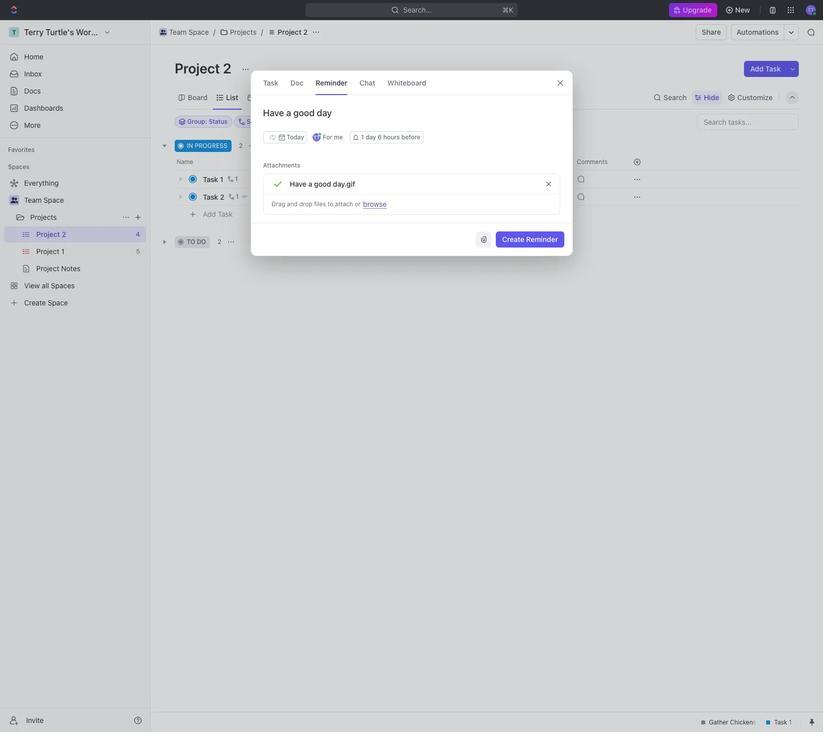 Task type: locate. For each thing, give the bounding box(es) containing it.
add task button up customize in the right of the page
[[744, 61, 787, 77]]

2 vertical spatial add task
[[203, 210, 233, 218]]

task up calendar
[[263, 78, 278, 87]]

1 vertical spatial to
[[187, 238, 195, 246]]

1 horizontal spatial add
[[270, 142, 282, 150]]

chat
[[360, 78, 375, 87]]

dashboards link
[[4, 100, 146, 116]]

0 vertical spatial user group image
[[160, 30, 166, 35]]

0 vertical spatial add
[[750, 64, 764, 73]]

doc button
[[290, 71, 304, 95]]

task up customize in the right of the page
[[766, 64, 781, 73]]

0 vertical spatial to
[[328, 200, 333, 208]]

2 vertical spatial add task button
[[198, 208, 237, 221]]

have a good day.gif
[[290, 179, 355, 188]]

today
[[287, 133, 304, 141]]

1 vertical spatial reminder
[[526, 235, 558, 244]]

dashboards
[[24, 104, 63, 112]]

task down the task 2
[[218, 210, 233, 218]]

day
[[366, 133, 376, 141]]

gantt
[[342, 93, 360, 101]]

0 vertical spatial team space
[[169, 28, 209, 36]]

task
[[766, 64, 781, 73], [263, 78, 278, 87], [284, 142, 297, 150], [203, 175, 218, 184], [203, 193, 218, 201], [218, 210, 233, 218]]

favorites
[[8, 146, 35, 154]]

new
[[735, 6, 750, 14]]

0 horizontal spatial add task button
[[198, 208, 237, 221]]

0 horizontal spatial projects link
[[30, 209, 118, 226]]

invite
[[26, 716, 44, 725]]

2 / from the left
[[261, 28, 263, 36]]

to left 'do'
[[187, 238, 195, 246]]

board
[[188, 93, 208, 101]]

0 horizontal spatial space
[[44, 196, 64, 204]]

1 vertical spatial user group image
[[10, 197, 18, 203]]

1 horizontal spatial projects
[[230, 28, 257, 36]]

add task down today
[[270, 142, 297, 150]]

add task down the task 2
[[203, 210, 233, 218]]

task 1
[[203, 175, 223, 184]]

1 vertical spatial projects link
[[30, 209, 118, 226]]

1 left day
[[361, 133, 364, 141]]

inbox link
[[4, 66, 146, 82]]

0 vertical spatial add task
[[750, 64, 781, 73]]

0 vertical spatial reminder
[[316, 78, 348, 87]]

team
[[169, 28, 187, 36], [24, 196, 42, 204]]

doc
[[290, 78, 304, 87]]

sidebar navigation
[[0, 20, 151, 732]]

in progress
[[187, 142, 227, 150]]

to right 'files'
[[328, 200, 333, 208]]

1 up the task 2
[[220, 175, 223, 184]]

table
[[305, 93, 323, 101]]

0 horizontal spatial projects
[[30, 213, 57, 222]]

add task button down the task 2
[[198, 208, 237, 221]]

to
[[328, 200, 333, 208], [187, 238, 195, 246]]

Search tasks... text field
[[698, 114, 798, 129]]

board link
[[186, 90, 208, 104]]

team space link
[[157, 26, 211, 38], [24, 192, 144, 208]]

0 horizontal spatial add
[[203, 210, 216, 218]]

do
[[197, 238, 206, 246]]

1 horizontal spatial to
[[328, 200, 333, 208]]

add task button up attachments
[[258, 140, 301, 152]]

reminder button
[[316, 71, 348, 95]]

add up attachments
[[270, 142, 282, 150]]

add down the task 2
[[203, 210, 216, 218]]

to do
[[187, 238, 206, 246]]

customize button
[[724, 90, 776, 104]]

progress
[[195, 142, 227, 150]]

0 vertical spatial add task button
[[744, 61, 787, 77]]

1 vertical spatial space
[[44, 196, 64, 204]]

favorites button
[[4, 144, 39, 156]]

reminder
[[316, 78, 348, 87], [526, 235, 558, 244]]

dialog
[[250, 70, 573, 256]]

1 inside "dropdown button"
[[361, 133, 364, 141]]

task button
[[263, 71, 278, 95]]

1 day 6 hours before button
[[350, 131, 424, 143]]

1 horizontal spatial space
[[189, 28, 209, 36]]

attachments
[[263, 162, 300, 169]]

reminder inside button
[[526, 235, 558, 244]]

0 vertical spatial team
[[169, 28, 187, 36]]

1 horizontal spatial project
[[278, 28, 301, 36]]

hide
[[704, 93, 719, 101]]

project 2
[[278, 28, 308, 36], [175, 60, 234, 77]]

2 vertical spatial add
[[203, 210, 216, 218]]

add task for the rightmost add task button
[[750, 64, 781, 73]]

1 horizontal spatial reminder
[[526, 235, 558, 244]]

1 horizontal spatial team space link
[[157, 26, 211, 38]]

1 vertical spatial project 2
[[175, 60, 234, 77]]

1 button right task 1
[[225, 174, 239, 184]]

add up customize in the right of the page
[[750, 64, 764, 73]]

0 horizontal spatial team space link
[[24, 192, 144, 208]]

hours
[[383, 133, 400, 141]]

0 horizontal spatial /
[[213, 28, 215, 36]]

add task button
[[744, 61, 787, 77], [258, 140, 301, 152], [198, 208, 237, 221]]

1 horizontal spatial user group image
[[160, 30, 166, 35]]

gantt link
[[340, 90, 360, 104]]

today button
[[263, 131, 307, 143]]

0 horizontal spatial add task
[[203, 210, 233, 218]]

0 horizontal spatial user group image
[[10, 197, 18, 203]]

1 horizontal spatial add task
[[270, 142, 297, 150]]

tree
[[4, 175, 146, 311]]

1 vertical spatial projects
[[30, 213, 57, 222]]

0 horizontal spatial reminder
[[316, 78, 348, 87]]

2 horizontal spatial add
[[750, 64, 764, 73]]

0 horizontal spatial team
[[24, 196, 42, 204]]

1 / from the left
[[213, 28, 215, 36]]

and
[[287, 200, 298, 208]]

create reminder button
[[496, 232, 564, 248]]

reminder right create
[[526, 235, 558, 244]]

6
[[378, 133, 382, 141]]

0 horizontal spatial team space
[[24, 196, 64, 204]]

drag and drop files to attach or browse
[[272, 200, 387, 208]]

projects link
[[217, 26, 259, 38], [30, 209, 118, 226]]

1 horizontal spatial /
[[261, 28, 263, 36]]

add task up customize in the right of the page
[[750, 64, 781, 73]]

0 vertical spatial projects link
[[217, 26, 259, 38]]

team space
[[169, 28, 209, 36], [24, 196, 64, 204]]

1 vertical spatial team space
[[24, 196, 64, 204]]

1 button right the task 2
[[226, 192, 240, 202]]

customize
[[737, 93, 773, 101]]

spaces
[[8, 163, 29, 171]]

2
[[303, 28, 308, 36], [223, 60, 231, 77], [239, 142, 243, 150], [220, 193, 224, 201], [218, 238, 221, 246]]

1 vertical spatial team space link
[[24, 192, 144, 208]]

1
[[361, 133, 364, 141], [220, 175, 223, 184], [235, 175, 238, 183], [236, 193, 239, 200]]

reminder up table
[[316, 78, 348, 87]]

0 vertical spatial project 2
[[278, 28, 308, 36]]

projects
[[230, 28, 257, 36], [30, 213, 57, 222]]

1 vertical spatial add task button
[[258, 140, 301, 152]]

2 horizontal spatial add task
[[750, 64, 781, 73]]

0 vertical spatial projects
[[230, 28, 257, 36]]

1 horizontal spatial team space
[[169, 28, 209, 36]]

1 vertical spatial team
[[24, 196, 42, 204]]

space
[[189, 28, 209, 36], [44, 196, 64, 204]]

0 horizontal spatial project
[[175, 60, 220, 77]]

list
[[226, 93, 238, 101]]

files
[[314, 200, 326, 208]]

0 vertical spatial 1 button
[[225, 174, 239, 184]]

me
[[334, 133, 343, 141]]

add task
[[750, 64, 781, 73], [270, 142, 297, 150], [203, 210, 233, 218]]

1 vertical spatial 1 button
[[226, 192, 240, 202]]

user group image inside team space link
[[160, 30, 166, 35]]

1 vertical spatial add
[[270, 142, 282, 150]]

add for the rightmost add task button
[[750, 64, 764, 73]]

/
[[213, 28, 215, 36], [261, 28, 263, 36]]

whiteboard button
[[387, 71, 426, 95]]

add
[[750, 64, 764, 73], [270, 142, 282, 150], [203, 210, 216, 218]]

project
[[278, 28, 301, 36], [175, 60, 220, 77]]

tree containing team space
[[4, 175, 146, 311]]

docs link
[[4, 83, 146, 99]]

1 button
[[225, 174, 239, 184], [226, 192, 240, 202]]

project 2 link
[[265, 26, 310, 38]]

0 vertical spatial project
[[278, 28, 301, 36]]

1 day 6 hours before
[[361, 133, 420, 141]]

calendar
[[257, 93, 287, 101]]

search button
[[650, 90, 690, 104]]

user group image
[[160, 30, 166, 35], [10, 197, 18, 203]]

0 vertical spatial space
[[189, 28, 209, 36]]

for
[[323, 133, 332, 141]]



Task type: describe. For each thing, give the bounding box(es) containing it.
⌘k
[[503, 6, 513, 14]]

dialog containing task
[[250, 70, 573, 256]]

space inside tree
[[44, 196, 64, 204]]

add for add task button to the bottom
[[203, 210, 216, 218]]

hide button
[[692, 90, 722, 104]]

in
[[187, 142, 193, 150]]

1 vertical spatial project
[[175, 60, 220, 77]]

tt
[[313, 134, 320, 140]]

automations
[[737, 28, 779, 36]]

have
[[290, 179, 307, 188]]

task down today
[[284, 142, 297, 150]]

new button
[[721, 2, 756, 18]]

home
[[24, 52, 43, 61]]

inbox
[[24, 69, 42, 78]]

docs
[[24, 87, 41, 95]]

create
[[502, 235, 524, 244]]

2 horizontal spatial add task button
[[744, 61, 787, 77]]

home link
[[4, 49, 146, 65]]

browse
[[363, 200, 387, 208]]

1 horizontal spatial project 2
[[278, 28, 308, 36]]

Reminder na﻿me or type '/' for commands text field
[[251, 107, 572, 131]]

0 vertical spatial team space link
[[157, 26, 211, 38]]

1 right the task 2
[[236, 193, 239, 200]]

1 button for 1
[[225, 174, 239, 184]]

table link
[[303, 90, 323, 104]]

day.gif
[[333, 179, 355, 188]]

1 horizontal spatial add task button
[[258, 140, 301, 152]]

1 vertical spatial add task
[[270, 142, 297, 150]]

upgrade link
[[669, 3, 717, 17]]

0 horizontal spatial to
[[187, 238, 195, 246]]

1 horizontal spatial projects link
[[217, 26, 259, 38]]

share button
[[696, 24, 727, 40]]

team space inside tree
[[24, 196, 64, 204]]

automations button
[[732, 25, 784, 40]]

projects link inside tree
[[30, 209, 118, 226]]

1 right task 1
[[235, 175, 238, 183]]

tree inside sidebar 'navigation'
[[4, 175, 146, 311]]

to inside drag and drop files to attach or browse
[[328, 200, 333, 208]]

task 2
[[203, 193, 224, 201]]

list link
[[224, 90, 238, 104]]

projects inside tree
[[30, 213, 57, 222]]

calendar link
[[255, 90, 287, 104]]

1 horizontal spatial team
[[169, 28, 187, 36]]

before
[[401, 133, 420, 141]]

task up the task 2
[[203, 175, 218, 184]]

for me
[[323, 133, 343, 141]]

share
[[702, 28, 721, 36]]

whiteboard
[[387, 78, 426, 87]]

0 horizontal spatial project 2
[[175, 60, 234, 77]]

attach
[[335, 200, 353, 208]]

good
[[314, 179, 331, 188]]

chat button
[[360, 71, 375, 95]]

search
[[664, 93, 687, 101]]

a
[[308, 179, 312, 188]]

user group image inside tree
[[10, 197, 18, 203]]

drag
[[272, 200, 285, 208]]

add task for add task button to the bottom
[[203, 210, 233, 218]]

upgrade
[[683, 6, 712, 14]]

drop
[[299, 200, 312, 208]]

1 button for 2
[[226, 192, 240, 202]]

task down task 1
[[203, 193, 218, 201]]

or
[[355, 200, 361, 208]]

search...
[[403, 6, 432, 14]]

team inside sidebar 'navigation'
[[24, 196, 42, 204]]

create reminder
[[502, 235, 558, 244]]



Task type: vqa. For each thing, say whether or not it's contained in the screenshot.
gantt
yes



